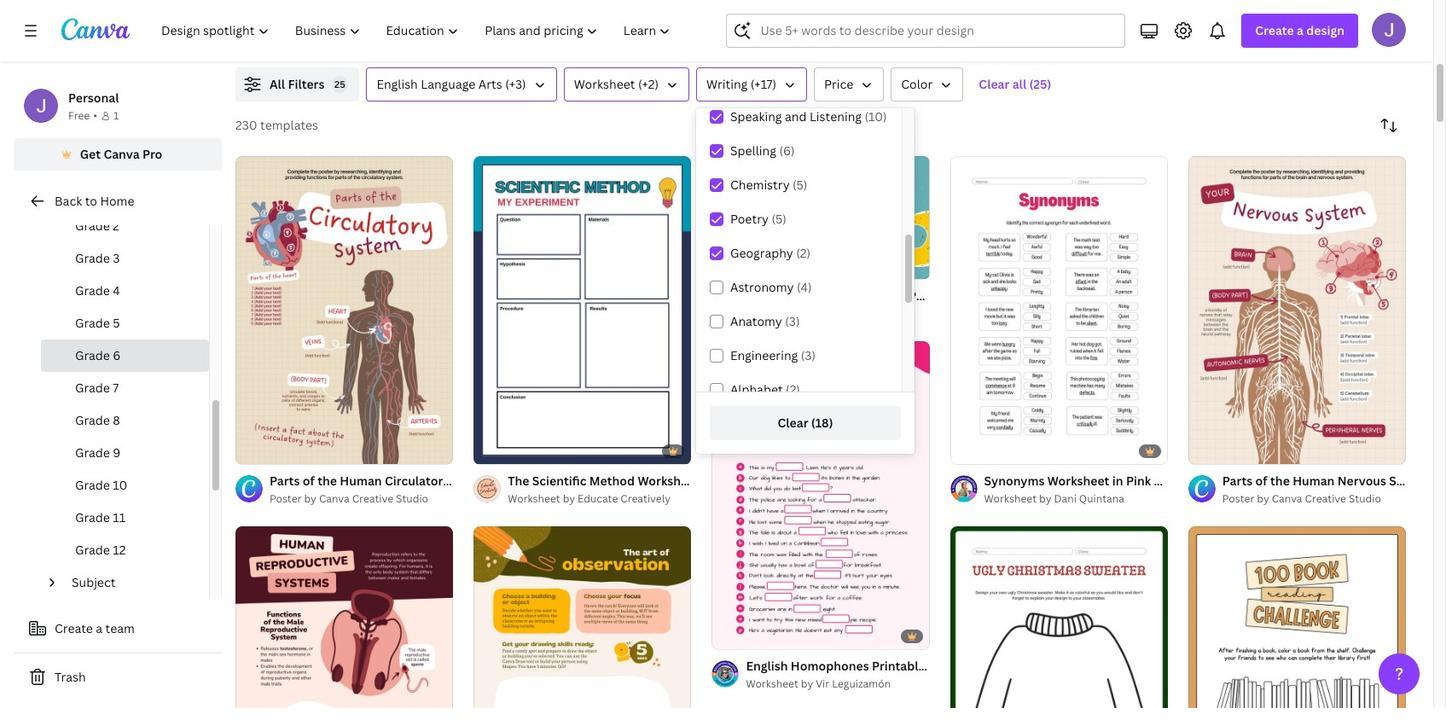 Task type: locate. For each thing, give the bounding box(es) containing it.
and inside the motion and force lesson by dream bird designs
[[1249, 12, 1271, 28]]

clear left all
[[979, 76, 1010, 92]]

get canva pro
[[80, 146, 162, 162]]

grade left 9
[[75, 445, 110, 461]]

synonyms
[[984, 473, 1045, 489]]

grade left 3
[[75, 250, 110, 266]]

0 horizontal spatial poster by canva creative studio link
[[270, 491, 453, 508]]

1 horizontal spatial 2
[[266, 444, 272, 456]]

poetry
[[730, 211, 769, 227]]

grade left 12
[[75, 542, 110, 558]]

1 1 of 2 from the left
[[247, 444, 272, 456]]

1 vertical spatial (2)
[[786, 381, 800, 398]]

quintana
[[1079, 491, 1124, 506]]

creative for parts of the human nervous system science poster in pastel pink rose pink flat graphic style image poster by canva creative studio link
[[1305, 491, 1346, 506]]

0 vertical spatial create
[[1255, 22, 1294, 38]]

studio for poster by canva creative studio link to the middle
[[872, 306, 905, 320]]

8
[[113, 412, 120, 428]]

speaking
[[730, 108, 782, 125]]

2 horizontal spatial poster
[[1223, 491, 1255, 506]]

functions of the human reproductive systems science poster in maroon light pink flat graphic style image
[[235, 527, 453, 708]]

0 horizontal spatial of
[[255, 444, 264, 456]]

grade inside 'link'
[[75, 282, 110, 299]]

1 grade from the top
[[75, 218, 110, 234]]

grade 5
[[75, 315, 120, 331]]

1 for 1 of 2 link for poster by canva creative studio link corresponding to parts of the human circulatory system science poster in light brown rose pink flat graphic style image
[[247, 444, 252, 456]]

english homophones printable worksheet image
[[712, 341, 930, 649]]

grade 7
[[75, 380, 119, 396]]

english inside english homophones printable worksheet worksheet by vir leguizamón
[[746, 657, 788, 674]]

trash link
[[14, 660, 222, 695]]

system
[[327, 12, 370, 28]]

4 grade from the top
[[75, 315, 110, 331]]

english inside english language arts (+3) button
[[377, 76, 418, 92]]

creative inside the solar system lesson by canva creative studio
[[355, 31, 396, 45]]

(5) for chemistry (5)
[[793, 177, 808, 193]]

lesson by canva creative studio link for the solar system
[[270, 30, 527, 47]]

anatomy (3)
[[730, 313, 800, 329]]

0 horizontal spatial create
[[55, 620, 93, 637]]

2
[[113, 218, 119, 234], [266, 444, 272, 456], [1219, 444, 1224, 456]]

all
[[1013, 76, 1027, 92]]

grade 12
[[75, 542, 126, 558]]

(6)
[[779, 142, 795, 159]]

25 filter options selected element
[[331, 76, 348, 93]]

2 horizontal spatial and
[[1249, 12, 1271, 28]]

(3) for anatomy (3)
[[785, 313, 800, 329]]

motion and force lesson by dream bird designs
[[1205, 12, 1354, 45]]

1 horizontal spatial english
[[746, 657, 788, 674]]

2 horizontal spatial 1
[[1200, 444, 1205, 456]]

grade 5 link
[[41, 307, 209, 340]]

0 horizontal spatial (3)
[[785, 313, 800, 329]]

alphabet
[[730, 381, 783, 398]]

by inside symbiotic relationships lesson by canva creative studio
[[618, 31, 631, 45]]

8 grade from the top
[[75, 445, 110, 461]]

(2) for alphabet (2)
[[786, 381, 800, 398]]

(18)
[[811, 415, 833, 431]]

grade for grade 6
[[75, 347, 110, 363]]

create inside dropdown button
[[1255, 22, 1294, 38]]

price
[[824, 76, 853, 92]]

spelling
[[730, 142, 776, 159]]

grade for grade 10
[[75, 477, 110, 493]]

grade for grade 7
[[75, 380, 110, 396]]

poster by canva creative studio link for parts of the human circulatory system science poster in light brown rose pink flat graphic style image
[[270, 491, 453, 508]]

grade 10
[[75, 477, 127, 493]]

1 vertical spatial (5)
[[772, 211, 786, 227]]

2 for parts of the human circulatory system science poster in light brown rose pink flat graphic style image
[[266, 444, 272, 456]]

motion and force link
[[1205, 11, 1446, 30]]

clear
[[979, 76, 1010, 92], [778, 415, 808, 431]]

0 horizontal spatial clear
[[778, 415, 808, 431]]

1 horizontal spatial of
[[1208, 444, 1217, 456]]

grade left 4 at the left top of page
[[75, 282, 110, 299]]

3 lesson from the left
[[893, 31, 928, 45]]

1 of 2 link for poster by canva creative studio link corresponding to parts of the human circulatory system science poster in light brown rose pink flat graphic style image
[[235, 156, 453, 464]]

10 grade from the top
[[75, 509, 110, 526]]

clear (18)
[[778, 415, 833, 431]]

all
[[270, 76, 285, 92]]

2 lesson by canva creative studio link from the left
[[581, 30, 838, 47]]

writing (+17) button
[[696, 67, 807, 102]]

grade 9 link
[[41, 437, 209, 469]]

(25)
[[1029, 76, 1051, 92]]

(2) up clear (18)
[[786, 381, 800, 398]]

color button
[[891, 67, 964, 102]]

Sort by button
[[1372, 108, 1406, 142]]

1 horizontal spatial 1 of 2 link
[[1188, 156, 1406, 464]]

and up (6)
[[785, 108, 807, 125]]

engineering (3)
[[730, 347, 816, 363]]

(3) right engineering
[[801, 347, 816, 363]]

lesson by canva creative studio link down relationships
[[581, 30, 838, 47]]

1 horizontal spatial a
[[1297, 22, 1304, 38]]

force
[[1274, 12, 1307, 28]]

english left homophones
[[746, 657, 788, 674]]

writing
[[706, 76, 748, 92]]

lesson inside the solar system lesson by canva creative studio
[[270, 31, 304, 45]]

vir
[[816, 676, 830, 691]]

create inside button
[[55, 620, 93, 637]]

0 vertical spatial a
[[1297, 22, 1304, 38]]

lesson by canva creative studio link down system
[[270, 30, 527, 47]]

synonyms worksheet in pink simple style image
[[950, 156, 1168, 464]]

5 grade from the top
[[75, 347, 110, 363]]

synonyms worksheet in pink simple style link
[[984, 472, 1227, 491]]

a inside dropdown button
[[1297, 22, 1304, 38]]

1 vertical spatial clear
[[778, 415, 808, 431]]

(2) up (4)
[[796, 245, 811, 261]]

english language arts (+3) button
[[366, 67, 557, 102]]

creative inside symbiotic relationships lesson by canva creative studio
[[666, 31, 708, 45]]

6 grade from the top
[[75, 380, 110, 396]]

1 of 2 for parts of the human nervous system science poster in pastel pink rose pink flat graphic style image
[[1200, 444, 1224, 456]]

0 horizontal spatial a
[[96, 620, 102, 637]]

(5) down (6)
[[793, 177, 808, 193]]

6
[[113, 347, 121, 363]]

create for create a team
[[55, 620, 93, 637]]

grade left 10
[[75, 477, 110, 493]]

lesson by dream bird designs link
[[1205, 30, 1446, 47]]

creatively
[[621, 491, 671, 506]]

2 1 of 2 link from the left
[[1188, 156, 1406, 464]]

1 of from the left
[[255, 444, 264, 456]]

grade inside "link"
[[75, 315, 110, 331]]

english
[[377, 76, 418, 92], [746, 657, 788, 674]]

1 vertical spatial english
[[746, 657, 788, 674]]

and up ljr
[[945, 12, 967, 28]]

4 lesson from the left
[[1205, 31, 1239, 45]]

(2) for geography (2)
[[796, 245, 811, 261]]

0 horizontal spatial english
[[377, 76, 418, 92]]

grade inside 'link'
[[75, 218, 110, 234]]

0 vertical spatial clear
[[979, 76, 1010, 92]]

canva inside symbiotic relationships lesson by canva creative studio
[[633, 31, 664, 45]]

0 horizontal spatial and
[[785, 108, 807, 125]]

english left language
[[377, 76, 418, 92]]

2 horizontal spatial 2
[[1219, 444, 1224, 456]]

7 grade from the top
[[75, 412, 110, 428]]

grade for grade 12
[[75, 542, 110, 558]]

a inside button
[[96, 620, 102, 637]]

(3) down (4)
[[785, 313, 800, 329]]

lesson down bacteria
[[893, 31, 928, 45]]

solar
[[294, 12, 324, 28]]

lesson inside the motion and force lesson by dream bird designs
[[1205, 31, 1239, 45]]

poster for parts of the human nervous system science poster in pastel pink rose pink flat graphic style image poster by canva creative studio link
[[1223, 491, 1255, 506]]

1 vertical spatial create
[[55, 620, 93, 637]]

1 vertical spatial a
[[96, 620, 102, 637]]

grade 3 link
[[41, 242, 209, 275]]

and up dream
[[1249, 12, 1271, 28]]

creative
[[355, 31, 396, 45], [666, 31, 708, 45], [829, 306, 870, 320], [352, 491, 393, 506], [1305, 491, 1346, 506]]

1 horizontal spatial 1 of 2
[[1200, 444, 1224, 456]]

1 lesson by canva creative studio link from the left
[[270, 30, 527, 47]]

canva inside button
[[104, 146, 140, 162]]

grade
[[75, 218, 110, 234], [75, 250, 110, 266], [75, 282, 110, 299], [75, 315, 110, 331], [75, 347, 110, 363], [75, 380, 110, 396], [75, 412, 110, 428], [75, 445, 110, 461], [75, 477, 110, 493], [75, 509, 110, 526], [75, 542, 110, 558]]

lesson
[[270, 31, 304, 45], [581, 31, 616, 45], [893, 31, 928, 45], [1205, 31, 1239, 45]]

create a design
[[1255, 22, 1345, 38]]

1 horizontal spatial and
[[945, 12, 967, 28]]

1 horizontal spatial clear
[[979, 76, 1010, 92]]

2 1 of 2 from the left
[[1200, 444, 1224, 456]]

grade down to on the left of page
[[75, 218, 110, 234]]

2 horizontal spatial poster by canva creative studio link
[[1223, 491, 1406, 508]]

symbiotic relationships link
[[581, 11, 838, 30]]

listening
[[810, 108, 862, 125]]

by
[[307, 31, 319, 45], [618, 31, 631, 45], [930, 31, 942, 45], [1242, 31, 1254, 45], [781, 306, 793, 320], [304, 491, 316, 506], [563, 491, 575, 506], [1039, 491, 1052, 506], [1257, 491, 1269, 506], [801, 676, 813, 691]]

lesson down symbiotic
[[581, 31, 616, 45]]

back
[[55, 193, 82, 209]]

leguizamón
[[832, 676, 891, 691]]

christmas drawing worksheet in green and red simple style image
[[950, 527, 1168, 708]]

lesson down the
[[270, 31, 304, 45]]

25
[[335, 78, 345, 90]]

0 horizontal spatial 1 of 2 link
[[235, 156, 453, 464]]

1 for parts of the human nervous system science poster in pastel pink rose pink flat graphic style image poster by canva creative studio link's 1 of 2 link
[[1200, 444, 1205, 456]]

2 of from the left
[[1208, 444, 1217, 456]]

0 horizontal spatial (5)
[[772, 211, 786, 227]]

the
[[270, 12, 291, 28]]

worksheet left vir
[[746, 676, 799, 691]]

dream
[[1257, 31, 1289, 45]]

poster by canva creative studio link for parts of the human nervous system science poster in pastel pink rose pink flat graphic style image
[[1223, 491, 1406, 508]]

home
[[100, 193, 134, 209]]

0 horizontal spatial lesson by canva creative studio link
[[270, 30, 527, 47]]

0 horizontal spatial poster by canva creative studio
[[270, 491, 428, 506]]

and inside bacteria and viruses lesson by ljr edu resources
[[945, 12, 967, 28]]

11 grade from the top
[[75, 542, 110, 558]]

grade left 7
[[75, 380, 110, 396]]

grade for grade 3
[[75, 250, 110, 266]]

0 horizontal spatial poster
[[270, 491, 302, 506]]

1 horizontal spatial create
[[1255, 22, 1294, 38]]

1 vertical spatial (3)
[[801, 347, 816, 363]]

2 horizontal spatial poster by canva creative studio
[[1223, 491, 1381, 506]]

poster by canva creative studio for parts of the human nervous system science poster in pastel pink rose pink flat graphic style image poster by canva creative studio link
[[1223, 491, 1381, 506]]

1 horizontal spatial 1
[[247, 444, 252, 456]]

all filters
[[270, 76, 325, 92]]

style
[[1197, 473, 1227, 489]]

lesson inside bacteria and viruses lesson by ljr edu resources
[[893, 31, 928, 45]]

educate
[[578, 491, 618, 506]]

0 horizontal spatial 2
[[113, 218, 119, 234]]

grade left the "6"
[[75, 347, 110, 363]]

grade left 5
[[75, 315, 110, 331]]

Search search field
[[761, 15, 1115, 47]]

grade 8 link
[[41, 404, 209, 437]]

worksheet (+2)
[[574, 76, 659, 92]]

(5)
[[793, 177, 808, 193], [772, 211, 786, 227]]

0 vertical spatial (3)
[[785, 313, 800, 329]]

0 vertical spatial english
[[377, 76, 418, 92]]

9 grade from the top
[[75, 477, 110, 493]]

(5) right poetry
[[772, 211, 786, 227]]

alphabet (2)
[[730, 381, 800, 398]]

grade 9
[[75, 445, 121, 461]]

1 lesson from the left
[[270, 31, 304, 45]]

None search field
[[726, 14, 1126, 48]]

0 horizontal spatial 1 of 2
[[247, 444, 272, 456]]

poster by canva creative studio
[[746, 306, 905, 320], [270, 491, 428, 506], [1223, 491, 1381, 506]]

1 horizontal spatial poster by canva creative studio link
[[746, 305, 930, 322]]

2 grade from the top
[[75, 250, 110, 266]]

a
[[1297, 22, 1304, 38], [96, 620, 102, 637]]

0 vertical spatial (5)
[[793, 177, 808, 193]]

worksheet inside button
[[574, 76, 635, 92]]

dani
[[1054, 491, 1077, 506]]

1 horizontal spatial poster by canva creative studio
[[746, 306, 905, 320]]

parts of the human circulatory system science poster in light brown rose pink flat graphic style image
[[235, 156, 453, 464]]

2 lesson from the left
[[581, 31, 616, 45]]

3 grade from the top
[[75, 282, 110, 299]]

0 vertical spatial (2)
[[796, 245, 811, 261]]

grade left 8
[[75, 412, 110, 428]]

100, 75, 50 and 25 book reading challenge english education worksheet in brown and cream fun sketch style image
[[1188, 527, 1406, 708]]

team
[[105, 620, 135, 637]]

of for parts of the human nervous system science poster in pastel pink rose pink flat graphic style image
[[1208, 444, 1217, 456]]

7
[[113, 380, 119, 396]]

lesson down motion
[[1205, 31, 1239, 45]]

poster by canva creative studio for poster by canva creative studio link corresponding to parts of the human circulatory system science poster in light brown rose pink flat graphic style image
[[270, 491, 428, 506]]

1 horizontal spatial (3)
[[801, 347, 816, 363]]

(2)
[[796, 245, 811, 261], [786, 381, 800, 398]]

1 horizontal spatial poster
[[746, 306, 778, 320]]

1 of 2
[[247, 444, 272, 456], [1200, 444, 1224, 456]]

clear left (18) on the right of page
[[778, 415, 808, 431]]

a for design
[[1297, 22, 1304, 38]]

worksheet left (+2)
[[574, 76, 635, 92]]

edu
[[966, 31, 985, 45]]

ljr
[[945, 31, 963, 45]]

1 horizontal spatial lesson by canva creative studio link
[[581, 30, 838, 47]]

grade left '11'
[[75, 509, 110, 526]]

grade for grade 2
[[75, 218, 110, 234]]

1 horizontal spatial (5)
[[793, 177, 808, 193]]

create for create a design
[[1255, 22, 1294, 38]]

2 for parts of the human nervous system science poster in pastel pink rose pink flat graphic style image
[[1219, 444, 1224, 456]]

1 1 of 2 link from the left
[[235, 156, 453, 464]]



Task type: describe. For each thing, give the bounding box(es) containing it.
speaking and listening (10)
[[730, 108, 887, 125]]

grade 10 link
[[41, 469, 209, 502]]

english homophones printable worksheet link
[[746, 657, 990, 675]]

9
[[113, 445, 121, 461]]

viruses
[[969, 12, 1012, 28]]

clear for clear (18)
[[778, 415, 808, 431]]

of for parts of the human circulatory system science poster in light brown rose pink flat graphic style image
[[255, 444, 264, 456]]

grade 7 link
[[41, 372, 209, 404]]

get
[[80, 146, 101, 162]]

design
[[1307, 22, 1345, 38]]

(3) for engineering (3)
[[801, 347, 816, 363]]

bacteria and viruses lesson by ljr edu resources
[[893, 12, 1038, 45]]

grade for grade 4
[[75, 282, 110, 299]]

worksheet up worksheet by dani quintana link on the bottom right of the page
[[1047, 473, 1110, 489]]

grade 12 link
[[41, 534, 209, 567]]

0 horizontal spatial 1
[[113, 108, 119, 123]]

english homophones printable worksheet worksheet by vir leguizamón
[[746, 657, 990, 691]]

worksheet by vir leguizamón link
[[746, 675, 930, 692]]

jacob simon image
[[1372, 13, 1406, 47]]

lesson inside symbiotic relationships lesson by canva creative studio
[[581, 31, 616, 45]]

5
[[113, 315, 120, 331]]

chemistry (5)
[[730, 177, 808, 193]]

by inside bacteria and viruses lesson by ljr edu resources
[[930, 31, 942, 45]]

(4)
[[797, 279, 812, 295]]

studio inside symbiotic relationships lesson by canva creative studio
[[710, 31, 743, 45]]

create a design button
[[1242, 14, 1358, 48]]

by inside the motion and force lesson by dream bird designs
[[1242, 31, 1254, 45]]

synonyms worksheet in pink simple style worksheet by dani quintana
[[984, 473, 1227, 506]]

trash
[[55, 669, 86, 685]]

canva inside the solar system lesson by canva creative studio
[[321, 31, 352, 45]]

writing (+17)
[[706, 76, 776, 92]]

and for motion
[[1249, 12, 1271, 28]]

grade 2
[[75, 218, 119, 234]]

poster for poster by canva creative studio link to the middle
[[746, 306, 778, 320]]

studio inside the solar system lesson by canva creative studio
[[398, 31, 431, 45]]

(+2)
[[638, 76, 659, 92]]

lesson by ljr edu resources link
[[893, 30, 1150, 47]]

clear all (25)
[[979, 76, 1051, 92]]

language
[[421, 76, 476, 92]]

worksheet by dani quintana link
[[984, 491, 1168, 508]]

a for team
[[96, 620, 102, 637]]

2 inside 'link'
[[113, 218, 119, 234]]

and for bacteria
[[945, 12, 967, 28]]

astronomy (4)
[[730, 279, 812, 295]]

symbiotic
[[581, 12, 640, 28]]

engineering
[[730, 347, 798, 363]]

astronomy
[[730, 279, 794, 295]]

worksheet right "printable" at the right bottom of page
[[928, 657, 990, 674]]

grade 11 link
[[41, 502, 209, 534]]

creative for poster by canva creative studio link corresponding to parts of the human circulatory system science poster in light brown rose pink flat graphic style image
[[352, 491, 393, 506]]

back to home
[[55, 193, 134, 209]]

(10)
[[865, 108, 887, 125]]

by inside english homophones printable worksheet worksheet by vir leguizamón
[[801, 676, 813, 691]]

the scientific method worksheet in pink blue yellow fun hand drawn style image
[[474, 156, 691, 464]]

1 of 2 link for parts of the human nervous system science poster in pastel pink rose pink flat graphic style image poster by canva creative studio link
[[1188, 156, 1406, 464]]

grade 4 link
[[41, 275, 209, 307]]

poster by canva creative studio for poster by canva creative studio link to the middle
[[746, 306, 905, 320]]

3
[[113, 250, 120, 266]]

relationships
[[643, 12, 722, 28]]

worksheet by educate creatively link
[[508, 491, 691, 508]]

resources
[[987, 31, 1038, 45]]

grade for grade 8
[[75, 412, 110, 428]]

and for speaking
[[785, 108, 807, 125]]

personal
[[68, 90, 119, 106]]

the solar system lesson by canva creative studio
[[270, 12, 431, 45]]

bacteria and viruses link
[[893, 11, 1150, 30]]

english language arts (+3)
[[377, 76, 526, 92]]

clear (18) button
[[710, 406, 901, 440]]

10
[[113, 477, 127, 493]]

homophones
[[791, 657, 869, 674]]

studio for parts of the human nervous system science poster in pastel pink rose pink flat graphic style image poster by canva creative studio link
[[1349, 491, 1381, 506]]

justin jones the curiosity chronicles lesson 1 - 'watching with intent' the art of observation worksheet image
[[474, 527, 691, 708]]

the solar system link
[[270, 11, 527, 30]]

parts of the human nervous system science poster in pastel pink rose pink flat graphic style image
[[1188, 156, 1406, 464]]

worksheet (+2) button
[[564, 67, 689, 102]]

by inside the solar system lesson by canva creative studio
[[307, 31, 319, 45]]

lesson for the
[[270, 31, 304, 45]]

symbiotic relationships lesson by canva creative studio
[[581, 12, 743, 45]]

by inside synonyms worksheet in pink simple style worksheet by dani quintana
[[1039, 491, 1052, 506]]

create a team button
[[14, 612, 222, 646]]

grade for grade 5
[[75, 315, 110, 331]]

lesson for bacteria
[[893, 31, 928, 45]]

12
[[113, 542, 126, 558]]

worksheet down synonyms
[[984, 491, 1037, 506]]

english for english homophones printable worksheet worksheet by vir leguizamón
[[746, 657, 788, 674]]

color
[[901, 76, 933, 92]]

chemistry
[[730, 177, 790, 193]]

pro
[[142, 146, 162, 162]]

motion and force image
[[1171, 0, 1446, 4]]

grade 11
[[75, 509, 126, 526]]

worksheet left educate
[[508, 491, 560, 506]]

english for english language arts (+3)
[[377, 76, 418, 92]]

(+17)
[[751, 76, 776, 92]]

studio for poster by canva creative studio link corresponding to parts of the human circulatory system science poster in light brown rose pink flat graphic style image
[[396, 491, 428, 506]]

clear for clear all (25)
[[979, 76, 1010, 92]]

grade 3
[[75, 250, 120, 266]]

11
[[113, 509, 126, 526]]

poster for poster by canva creative studio link corresponding to parts of the human circulatory system science poster in light brown rose pink flat graphic style image
[[270, 491, 302, 506]]

worksheet by educate creatively
[[508, 491, 671, 506]]

subject button
[[65, 567, 199, 599]]

lesson by canva creative studio link for symbiotic relationships
[[581, 30, 838, 47]]

printable
[[872, 657, 925, 674]]

1 of 2 for parts of the human circulatory system science poster in light brown rose pink flat graphic style image
[[247, 444, 272, 456]]

grade for grade 9
[[75, 445, 110, 461]]

bird
[[1292, 31, 1312, 45]]

arts
[[478, 76, 502, 92]]

(+3)
[[505, 76, 526, 92]]

free
[[68, 108, 90, 123]]

bacteria
[[893, 12, 942, 28]]

anatomy
[[730, 313, 782, 329]]

pink
[[1126, 473, 1151, 489]]

get canva pro button
[[14, 138, 222, 171]]

grade for grade 11
[[75, 509, 110, 526]]

creative for poster by canva creative studio link to the middle
[[829, 306, 870, 320]]

create a team
[[55, 620, 135, 637]]

lesson for motion
[[1205, 31, 1239, 45]]

poetry (5)
[[730, 211, 786, 227]]

motion
[[1205, 12, 1246, 28]]

(5) for poetry (5)
[[772, 211, 786, 227]]

price button
[[814, 67, 884, 102]]

top level navigation element
[[150, 14, 686, 48]]

230 templates
[[235, 117, 318, 133]]



Task type: vqa. For each thing, say whether or not it's contained in the screenshot.
AI to the top
no



